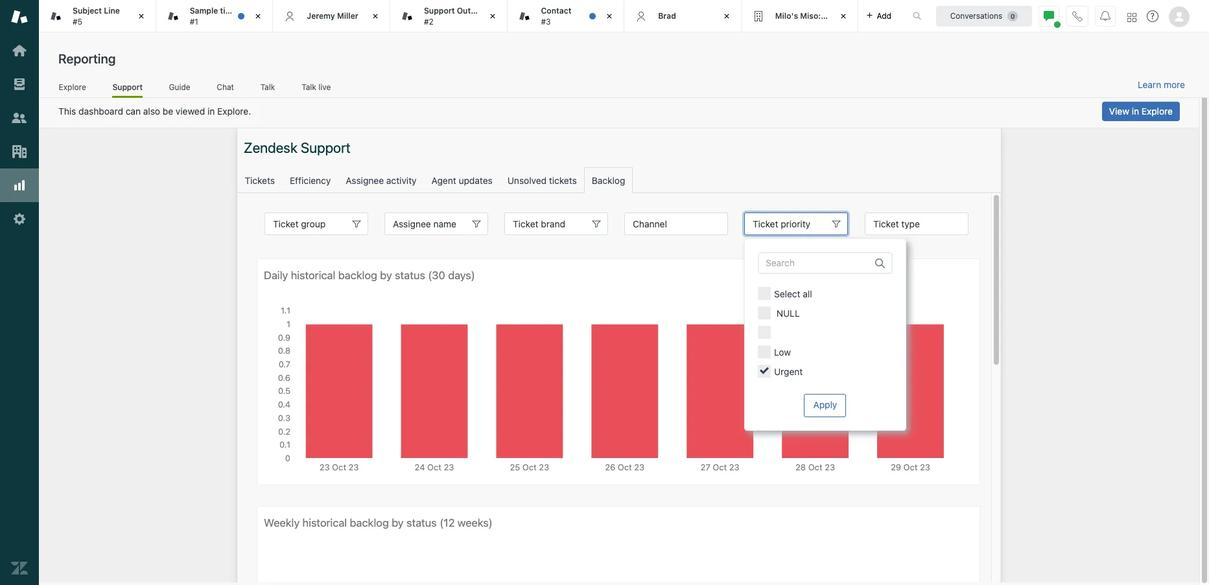 Task type: describe. For each thing, give the bounding box(es) containing it.
jeremy miller tab
[[273, 0, 390, 32]]

reporting image
[[11, 177, 28, 194]]

0 vertical spatial explore
[[59, 82, 86, 92]]

admin image
[[11, 211, 28, 228]]

view
[[1110, 106, 1130, 117]]

get started image
[[11, 42, 28, 59]]

add
[[877, 11, 892, 20]]

explore.
[[217, 106, 251, 117]]

zendesk products image
[[1128, 13, 1137, 22]]

close image for tab containing support outreach
[[486, 10, 499, 23]]

also
[[143, 106, 160, 117]]

guide link
[[169, 82, 191, 96]]

4 tab from the left
[[742, 0, 859, 32]]

tab containing contact
[[508, 0, 625, 32]]

contact #3
[[541, 6, 572, 26]]

close image inside #1 tab
[[252, 10, 265, 23]]

explore inside button
[[1142, 106, 1173, 117]]

be
[[163, 106, 173, 117]]

talk for talk live
[[302, 82, 316, 92]]

support for support outreach #2
[[424, 6, 455, 16]]

zendesk image
[[11, 560, 28, 577]]

zendesk support image
[[11, 8, 28, 25]]

brad tab
[[625, 0, 742, 32]]

customers image
[[11, 110, 28, 126]]

close image for brad "tab"
[[721, 10, 733, 23]]

main element
[[0, 0, 39, 586]]

get help image
[[1147, 10, 1159, 22]]

this
[[58, 106, 76, 117]]

learn more link
[[1138, 79, 1186, 91]]

subject line #5
[[73, 6, 120, 26]]

#5
[[73, 17, 82, 26]]

explore link
[[58, 82, 87, 96]]

conversations
[[951, 11, 1003, 20]]

this dashboard can also be viewed in explore.
[[58, 106, 251, 117]]

chat
[[217, 82, 234, 92]]

guide
[[169, 82, 190, 92]]

can
[[126, 106, 141, 117]]

views image
[[11, 76, 28, 93]]

1 in from the left
[[208, 106, 215, 117]]

chat link
[[217, 82, 234, 96]]

#2
[[424, 17, 434, 26]]

organizations image
[[11, 143, 28, 160]]

subject
[[73, 6, 102, 16]]

reporting
[[58, 51, 116, 66]]

notifications image
[[1101, 11, 1111, 21]]

conversations button
[[937, 6, 1033, 26]]



Task type: locate. For each thing, give the bounding box(es) containing it.
1 talk from the left
[[261, 82, 275, 92]]

2 in from the left
[[1132, 106, 1140, 117]]

talk for talk
[[261, 82, 275, 92]]

close image left #3
[[486, 10, 499, 23]]

tabs tab list
[[39, 0, 900, 32]]

in right view
[[1132, 106, 1140, 117]]

learn
[[1138, 79, 1162, 90]]

talk
[[261, 82, 275, 92], [302, 82, 316, 92]]

close image inside "jeremy miller" tab
[[369, 10, 382, 23]]

close image for "jeremy miller" tab
[[369, 10, 382, 23]]

tab containing support outreach
[[390, 0, 508, 32]]

more
[[1164, 79, 1186, 90]]

0 vertical spatial support
[[424, 6, 455, 16]]

explore up this
[[59, 82, 86, 92]]

0 horizontal spatial support
[[112, 82, 143, 92]]

1 horizontal spatial talk
[[302, 82, 316, 92]]

support inside support outreach #2
[[424, 6, 455, 16]]

learn more
[[1138, 79, 1186, 90]]

2 close image from the left
[[252, 10, 265, 23]]

add button
[[859, 0, 900, 32]]

close image right brad
[[721, 10, 733, 23]]

live
[[319, 82, 331, 92]]

1 close image from the left
[[135, 10, 148, 23]]

line
[[104, 6, 120, 16]]

#1
[[190, 17, 198, 26]]

support outreach #2
[[424, 6, 493, 26]]

explore down 'learn more' link
[[1142, 106, 1173, 117]]

tab containing subject line
[[39, 0, 156, 32]]

explore
[[59, 82, 86, 92], [1142, 106, 1173, 117]]

4 close image from the left
[[486, 10, 499, 23]]

0 horizontal spatial talk
[[261, 82, 275, 92]]

3 close image from the left
[[369, 10, 382, 23]]

jeremy
[[307, 11, 335, 21]]

close image
[[838, 10, 851, 23]]

miller
[[337, 11, 359, 21]]

5 close image from the left
[[603, 10, 616, 23]]

6 close image from the left
[[721, 10, 733, 23]]

in
[[208, 106, 215, 117], [1132, 106, 1140, 117]]

support link
[[112, 82, 143, 98]]

talk live
[[302, 82, 331, 92]]

dashboard
[[79, 106, 123, 117]]

2 tab from the left
[[390, 0, 508, 32]]

close image left jeremy
[[252, 10, 265, 23]]

1 vertical spatial explore
[[1142, 106, 1173, 117]]

talk link
[[260, 82, 275, 96]]

2 talk from the left
[[302, 82, 316, 92]]

talk left live
[[302, 82, 316, 92]]

viewed
[[176, 106, 205, 117]]

0 horizontal spatial in
[[208, 106, 215, 117]]

support for support
[[112, 82, 143, 92]]

button displays agent's chat status as online. image
[[1044, 11, 1055, 21]]

close image right the line
[[135, 10, 148, 23]]

close image right 'contact #3' at left
[[603, 10, 616, 23]]

close image for tab containing subject line
[[135, 10, 148, 23]]

close image right 'miller'
[[369, 10, 382, 23]]

in inside button
[[1132, 106, 1140, 117]]

support
[[424, 6, 455, 16], [112, 82, 143, 92]]

1 horizontal spatial in
[[1132, 106, 1140, 117]]

outreach
[[457, 6, 493, 16]]

#3
[[541, 17, 551, 26]]

support up can
[[112, 82, 143, 92]]

1 vertical spatial support
[[112, 82, 143, 92]]

support up the #2
[[424, 6, 455, 16]]

1 tab from the left
[[39, 0, 156, 32]]

contact
[[541, 6, 572, 16]]

view in explore
[[1110, 106, 1173, 117]]

1 horizontal spatial explore
[[1142, 106, 1173, 117]]

in right viewed
[[208, 106, 215, 117]]

close image
[[135, 10, 148, 23], [252, 10, 265, 23], [369, 10, 382, 23], [486, 10, 499, 23], [603, 10, 616, 23], [721, 10, 733, 23]]

brad
[[658, 11, 676, 21]]

close image inside brad "tab"
[[721, 10, 733, 23]]

jeremy miller
[[307, 11, 359, 21]]

#1 tab
[[156, 0, 273, 32]]

1 horizontal spatial support
[[424, 6, 455, 16]]

0 horizontal spatial explore
[[59, 82, 86, 92]]

tab
[[39, 0, 156, 32], [390, 0, 508, 32], [508, 0, 625, 32], [742, 0, 859, 32]]

talk live link
[[301, 82, 331, 96]]

talk right chat
[[261, 82, 275, 92]]

view in explore button
[[1103, 102, 1180, 121]]

3 tab from the left
[[508, 0, 625, 32]]



Task type: vqa. For each thing, say whether or not it's contained in the screenshot.
in to the left
yes



